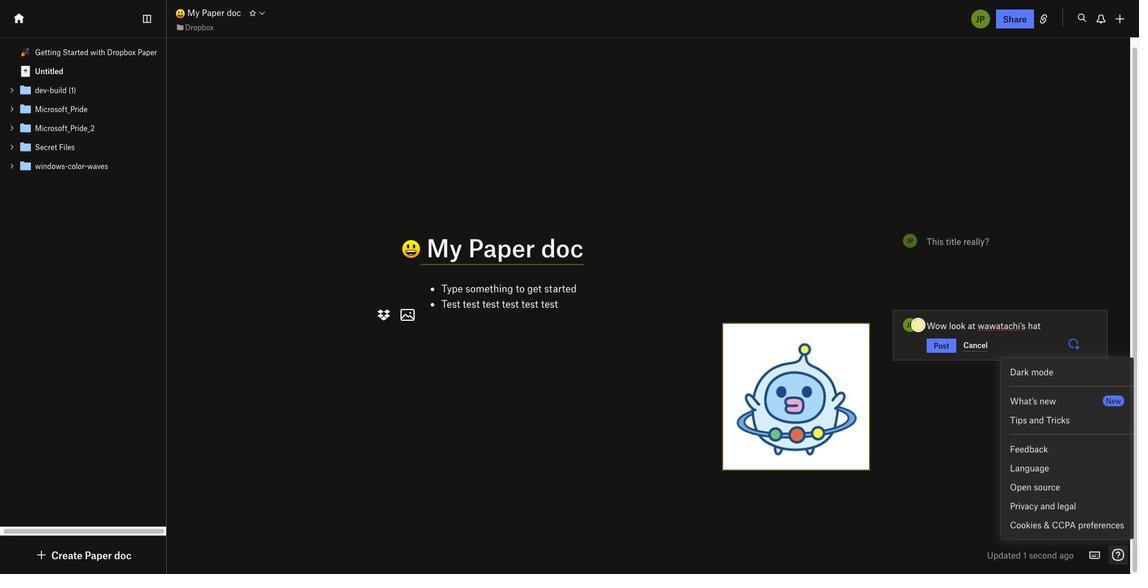 Task type: vqa. For each thing, say whether or not it's contained in the screenshot.
left the Get
no



Task type: describe. For each thing, give the bounding box(es) containing it.
files
[[59, 142, 75, 152]]

dark
[[1010, 367, 1029, 377]]

privacy
[[1010, 501, 1038, 511]]

feedback button
[[1001, 440, 1134, 459]]

grinning face with big eyes image
[[176, 9, 185, 18]]

this
[[927, 236, 944, 247]]

privacy and legal link
[[1001, 497, 1134, 516]]

microsoft_pride
[[35, 104, 88, 114]]

open source
[[1010, 482, 1060, 492]]

what's
[[1010, 396, 1037, 406]]

microsoft_pride_2
[[35, 123, 95, 133]]

source
[[1034, 482, 1060, 492]]

template content image for dev-
[[18, 83, 33, 97]]

tricks
[[1046, 415, 1070, 425]]

microsoft_pride_2 link
[[0, 119, 166, 138]]

feedback
[[1010, 444, 1048, 454]]

4 test from the left
[[521, 298, 538, 310]]

1 horizontal spatial dropbox
[[185, 22, 214, 32]]

getting started with dropbox paper link
[[0, 43, 166, 62]]

cookies & ccpa preferences
[[1010, 520, 1124, 530]]

secret
[[35, 142, 57, 152]]

ccpa
[[1052, 520, 1076, 530]]

1 vertical spatial my
[[427, 233, 462, 262]]

dig image
[[35, 548, 49, 562]]

&
[[1044, 520, 1050, 530]]

3 test from the left
[[502, 298, 519, 310]]

what's new
[[1010, 396, 1056, 406]]

doc inside heading
[[541, 233, 584, 262]]

preferences
[[1078, 520, 1124, 530]]

expand folder image for secret
[[8, 143, 16, 151]]

to
[[516, 282, 525, 294]]

test
[[441, 298, 460, 310]]

template content image for secret
[[18, 140, 33, 154]]

my paper doc inside my paper doc "link"
[[185, 7, 241, 18]]

paper inside heading
[[468, 233, 535, 262]]

paper inside "link"
[[202, 7, 225, 18]]

/ contents list
[[0, 43, 166, 176]]

updated 1 second ago
[[987, 550, 1074, 561]]

template content image for microsoft_pride_2
[[18, 121, 33, 135]]

dropbox link
[[176, 21, 214, 33]]

type something to get started test test test test test test
[[441, 282, 577, 310]]

getting
[[35, 47, 61, 57]]

tips and tricks button
[[1001, 411, 1134, 430]]

second
[[1029, 550, 1057, 561]]

windows-
[[35, 161, 68, 171]]

tips
[[1010, 415, 1027, 425]]

language button
[[1001, 459, 1134, 478]]

my inside "link"
[[187, 7, 200, 18]]

microsoft_pride link
[[0, 100, 166, 119]]

expand folder image for windows-
[[8, 162, 16, 170]]

add dropbox files image
[[374, 306, 393, 325]]

2 expand folder image from the top
[[8, 124, 16, 132]]

and for tricks
[[1029, 415, 1044, 425]]

paper inside popup button
[[85, 549, 112, 561]]

dev-build (1) link
[[0, 81, 166, 100]]

get
[[527, 282, 542, 294]]

wow
[[927, 320, 947, 331]]

create
[[51, 549, 83, 561]]



Task type: locate. For each thing, give the bounding box(es) containing it.
untitled link
[[0, 62, 166, 81]]

0 horizontal spatial 1
[[805, 345, 808, 353]]

share button
[[996, 9, 1034, 28]]

1 vertical spatial jp
[[907, 237, 913, 244]]

doc inside "link"
[[227, 7, 241, 18]]

secret files
[[35, 142, 75, 152]]

create paper doc
[[51, 549, 131, 561]]

test down get
[[521, 298, 538, 310]]

cookies
[[1010, 520, 1042, 530]]

jp left "this"
[[907, 237, 913, 244]]

1 expand folder image from the top
[[8, 86, 16, 94]]

😃
[[376, 235, 400, 264]]

and inside "button"
[[1029, 415, 1044, 425]]

getting started with dropbox paper
[[35, 47, 157, 57]]

dev-
[[35, 85, 50, 95]]

jp inside jp 1
[[907, 321, 913, 329]]

tips and tricks
[[1010, 415, 1070, 425]]

dark mode
[[1010, 367, 1053, 377]]

template content image
[[18, 83, 33, 97], [18, 140, 33, 154], [18, 159, 33, 173]]

jp
[[976, 13, 985, 24], [907, 237, 913, 244], [907, 321, 913, 329]]

2 vertical spatial 1
[[1023, 550, 1027, 561]]

1 horizontal spatial my
[[427, 233, 462, 262]]

template content image right expand folder icon
[[18, 102, 33, 116]]

at
[[968, 320, 975, 331]]

remove annotation image
[[1064, 334, 1083, 353]]

1 vertical spatial doc
[[541, 233, 584, 262]]

windows-color-waves link
[[0, 157, 166, 176]]

started
[[544, 282, 577, 294]]

2 template content image from the top
[[18, 140, 33, 154]]

my paper doc up dropbox link
[[185, 7, 241, 18]]

expand folder image
[[8, 105, 16, 113]]

annotation 1 element
[[797, 340, 815, 358]]

and for legal
[[1040, 501, 1055, 511]]

create paper doc button
[[35, 548, 131, 562]]

doc right grinning face with big eyes icon
[[227, 7, 241, 18]]

template content image inside microsoft_pride link
[[18, 102, 33, 116]]

open source link
[[1001, 478, 1134, 497]]

new
[[1106, 396, 1121, 406]]

updated
[[987, 550, 1021, 561]]

user-uploaded image: wawatchi2.jpg image
[[723, 324, 869, 470]]

test down started
[[541, 298, 558, 310]]

doc inside popup button
[[114, 549, 131, 561]]

2 template content image from the top
[[18, 102, 33, 116]]

waves
[[87, 161, 108, 171]]

expand folder image inside secret files link
[[8, 143, 16, 151]]

dropbox
[[185, 22, 214, 32], [107, 47, 136, 57]]

template content image left "windows-"
[[18, 159, 33, 173]]

dev-build (1)
[[35, 85, 76, 95]]

doc
[[227, 7, 241, 18], [541, 233, 584, 262], [114, 549, 131, 561]]

0 vertical spatial doc
[[227, 7, 241, 18]]

really?
[[963, 236, 989, 247]]

template content image inside microsoft_pride_2 link
[[18, 121, 33, 135]]

party popper image
[[21, 47, 30, 57]]

3 expand folder image from the top
[[8, 143, 16, 151]]

my paper doc inside heading
[[421, 233, 584, 262]]

legal
[[1057, 501, 1076, 511]]

paper inside "link"
[[138, 47, 157, 57]]

template content image inside dev-build (1) link
[[18, 83, 33, 97]]

0 vertical spatial dropbox
[[185, 22, 214, 32]]

2 test from the left
[[482, 298, 499, 310]]

1 vertical spatial template content image
[[18, 140, 33, 154]]

cookies & ccpa preferences link
[[1001, 516, 1134, 535]]

3 template content image from the top
[[18, 121, 33, 135]]

mode
[[1031, 367, 1053, 377]]

this title really?
[[927, 236, 989, 247]]

and down source
[[1040, 501, 1055, 511]]

expand folder image down expand folder icon
[[8, 124, 16, 132]]

type
[[441, 282, 463, 294]]

1 horizontal spatial my paper doc
[[421, 233, 584, 262]]

dropbox down my paper doc "link"
[[185, 22, 214, 32]]

heading
[[376, 233, 869, 265]]

my paper doc link
[[176, 6, 241, 19]]

paper up "something"
[[468, 233, 535, 262]]

cancel button
[[963, 339, 988, 352]]

0 horizontal spatial my
[[187, 7, 200, 18]]

expand folder image inside dev-build (1) link
[[8, 86, 16, 94]]

ago
[[1059, 550, 1074, 561]]

jp inside button
[[976, 13, 985, 24]]

paper right the create
[[85, 549, 112, 561]]

something
[[465, 282, 513, 294]]

dropbox right the with
[[107, 47, 136, 57]]

2 vertical spatial template content image
[[18, 121, 33, 135]]

jp left the share popup button
[[976, 13, 985, 24]]

language
[[1010, 463, 1049, 473]]

expand folder image up expand folder icon
[[8, 86, 16, 94]]

0 vertical spatial 1
[[917, 321, 920, 329]]

1 vertical spatial my paper doc
[[421, 233, 584, 262]]

paper right the with
[[138, 47, 157, 57]]

open
[[1010, 482, 1032, 492]]

1 vertical spatial template content image
[[18, 102, 33, 116]]

2 horizontal spatial 1
[[1023, 550, 1027, 561]]

build
[[50, 85, 67, 95]]

1 test from the left
[[463, 298, 480, 310]]

secret files link
[[0, 138, 166, 157]]

5 test from the left
[[541, 298, 558, 310]]

my up type
[[427, 233, 462, 262]]

1 vertical spatial dropbox
[[107, 47, 136, 57]]

template content image left "dev-"
[[18, 83, 33, 97]]

doc right the create
[[114, 549, 131, 561]]

4 expand folder image from the top
[[8, 162, 16, 170]]

with
[[90, 47, 105, 57]]

and
[[1029, 415, 1044, 425], [1040, 501, 1055, 511]]

title
[[946, 236, 961, 247]]

template content image inside windows-color-waves link
[[18, 159, 33, 173]]

2 vertical spatial template content image
[[18, 159, 33, 173]]

doc up started
[[541, 233, 584, 262]]

test down to
[[502, 298, 519, 310]]

3 template content image from the top
[[18, 159, 33, 173]]

0 vertical spatial jp
[[976, 13, 985, 24]]

2 vertical spatial doc
[[114, 549, 131, 561]]

dropbox inside "link"
[[107, 47, 136, 57]]

1 template content image from the top
[[18, 64, 33, 78]]

1 vertical spatial and
[[1040, 501, 1055, 511]]

Comment Entry text field
[[927, 320, 1100, 332]]

jp 1
[[907, 321, 920, 329]]

0 vertical spatial template content image
[[18, 64, 33, 78]]

expand folder image left "windows-"
[[8, 162, 16, 170]]

template content image inside secret files link
[[18, 140, 33, 154]]

expand folder image
[[8, 86, 16, 94], [8, 124, 16, 132], [8, 143, 16, 151], [8, 162, 16, 170]]

template content image for windows-
[[18, 159, 33, 173]]

paper
[[202, 7, 225, 18], [138, 47, 157, 57], [468, 233, 535, 262], [85, 549, 112, 561]]

template content image for microsoft_pride
[[18, 102, 33, 116]]

started
[[63, 47, 88, 57]]

my paper doc
[[185, 7, 241, 18], [421, 233, 584, 262]]

my right grinning face with big eyes icon
[[187, 7, 200, 18]]

1 for updated 1 second ago
[[1023, 550, 1027, 561]]

1
[[917, 321, 920, 329], [805, 345, 808, 353], [1023, 550, 1027, 561]]

template content image left microsoft_pride_2
[[18, 121, 33, 135]]

menu
[[1001, 362, 1134, 535]]

1 horizontal spatial 1
[[917, 321, 920, 329]]

my paper doc up "something"
[[421, 233, 584, 262]]

0 horizontal spatial dropbox
[[107, 47, 136, 57]]

1 horizontal spatial doc
[[227, 7, 241, 18]]

hat
[[1028, 320, 1041, 331]]

test down "something"
[[482, 298, 499, 310]]

wow look at wawatachi's hat
[[927, 320, 1041, 331]]

look
[[949, 320, 966, 331]]

1 for jp 1
[[917, 321, 920, 329]]

0 horizontal spatial my paper doc
[[185, 7, 241, 18]]

template content image left secret in the top of the page
[[18, 140, 33, 154]]

paper up dropbox link
[[202, 7, 225, 18]]

wawatachi's
[[978, 320, 1026, 331]]

expand folder image inside windows-color-waves link
[[8, 162, 16, 170]]

0 vertical spatial and
[[1029, 415, 1044, 425]]

jp button
[[970, 8, 991, 29]]

jp left wow
[[907, 321, 913, 329]]

0 vertical spatial template content image
[[18, 83, 33, 97]]

share
[[1003, 13, 1027, 24]]

0 vertical spatial my paper doc
[[185, 7, 241, 18]]

color-
[[68, 161, 87, 171]]

(1)
[[69, 85, 76, 95]]

cancel
[[963, 341, 988, 350]]

test
[[463, 298, 480, 310], [482, 298, 499, 310], [502, 298, 519, 310], [521, 298, 538, 310], [541, 298, 558, 310]]

2 vertical spatial jp
[[907, 321, 913, 329]]

1 template content image from the top
[[18, 83, 33, 97]]

template content image
[[18, 64, 33, 78], [18, 102, 33, 116], [18, 121, 33, 135]]

new
[[1040, 396, 1056, 406]]

my
[[187, 7, 200, 18], [427, 233, 462, 262]]

heading containing my paper doc
[[376, 233, 869, 265]]

template content image down party popper image
[[18, 64, 33, 78]]

1 vertical spatial 1
[[805, 345, 808, 353]]

0 horizontal spatial doc
[[114, 549, 131, 561]]

0 vertical spatial my
[[187, 7, 200, 18]]

untitled
[[35, 66, 63, 76]]

privacy and legal
[[1010, 501, 1076, 511]]

template content image inside untitled link
[[18, 64, 33, 78]]

expand folder image for dev-
[[8, 86, 16, 94]]

and right tips
[[1029, 415, 1044, 425]]

windows-color-waves
[[35, 161, 108, 171]]

dark mode button
[[1001, 362, 1134, 381]]

2 horizontal spatial doc
[[541, 233, 584, 262]]

test right the "test"
[[463, 298, 480, 310]]

expand folder image left secret in the top of the page
[[8, 143, 16, 151]]

menu containing dark mode
[[1001, 362, 1134, 535]]



